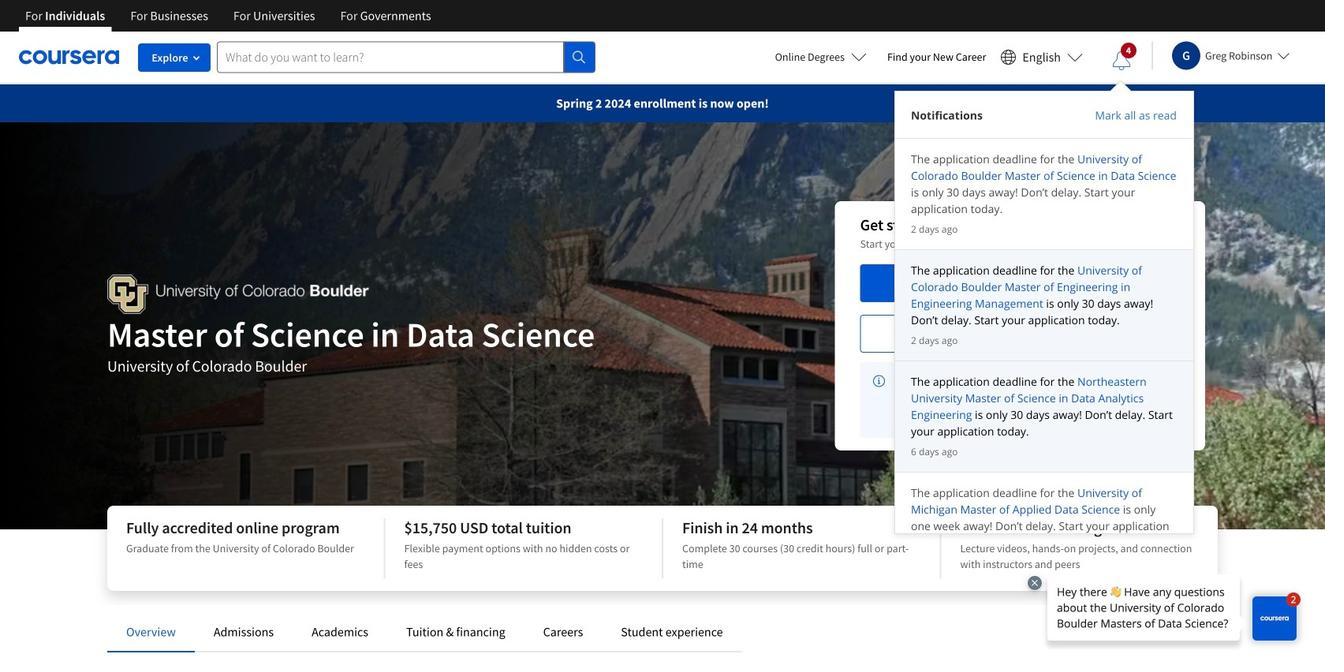 Task type: locate. For each thing, give the bounding box(es) containing it.
What do you want to learn? text field
[[217, 41, 564, 73]]

None search field
[[217, 41, 596, 73]]

coursera image
[[19, 44, 119, 70]]

banner navigation
[[13, 0, 444, 32]]



Task type: describe. For each thing, give the bounding box(es) containing it.
university of colorado boulder logo image
[[107, 275, 369, 314]]



Task type: vqa. For each thing, say whether or not it's contained in the screenshot.
principles
no



